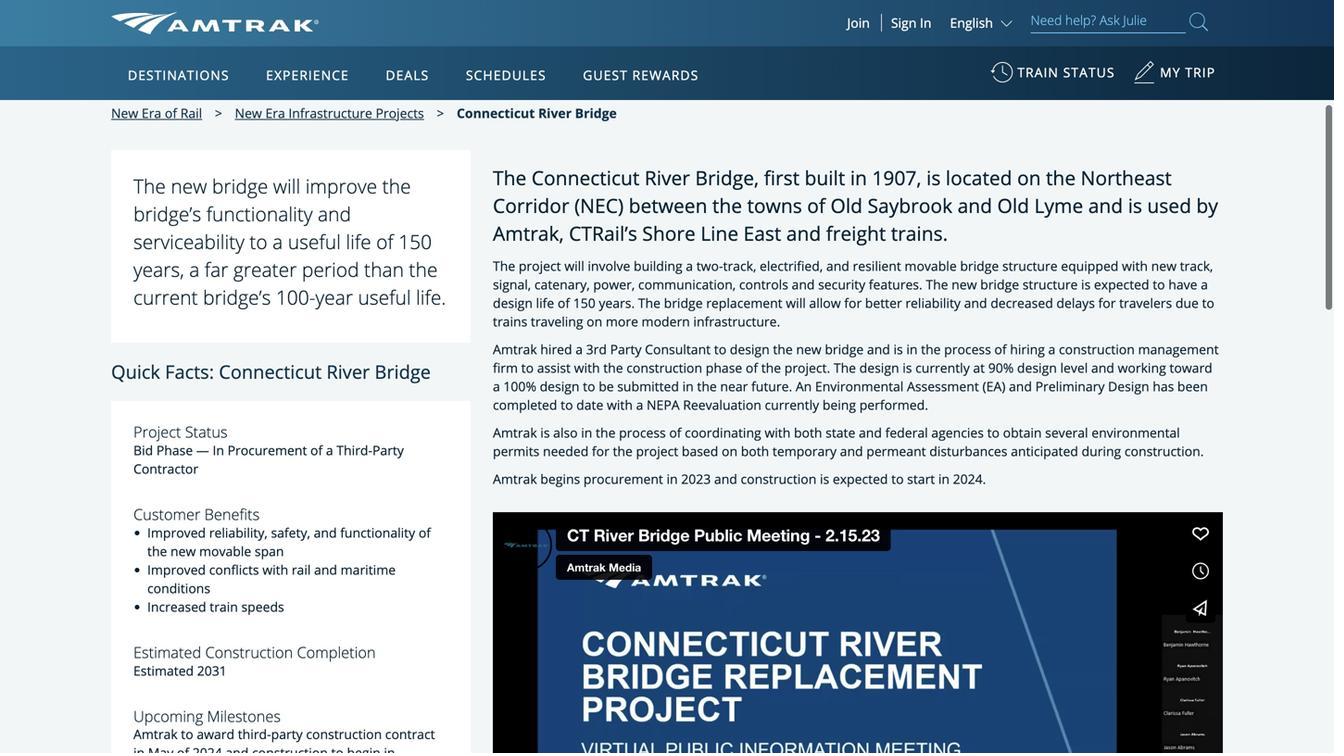 Task type: vqa. For each thing, say whether or not it's contained in the screenshot.
"parking" element
no



Task type: locate. For each thing, give the bounding box(es) containing it.
2023
[[681, 470, 711, 488]]

0 vertical spatial life
[[346, 228, 371, 255]]

years.
[[599, 294, 635, 312]]

0 vertical spatial river
[[538, 104, 572, 122]]

0 horizontal spatial life
[[346, 228, 371, 255]]

0 vertical spatial functionality
[[206, 201, 313, 227]]

the up lyme
[[1046, 164, 1076, 191]]

0 horizontal spatial track,
[[723, 257, 756, 275]]

expected up travelers
[[1094, 276, 1149, 293]]

period
[[302, 256, 359, 283]]

1 vertical spatial movable
[[199, 542, 251, 560]]

2 horizontal spatial will
[[786, 294, 806, 312]]

application
[[180, 155, 625, 414]]

federal
[[885, 424, 928, 442]]

1 vertical spatial currently
[[765, 396, 819, 414]]

0 horizontal spatial old
[[831, 192, 863, 219]]

state
[[826, 424, 855, 442]]

river up between
[[645, 164, 690, 191]]

1 vertical spatial improved
[[147, 561, 206, 578]]

to
[[250, 228, 267, 255], [1153, 276, 1165, 293], [1202, 294, 1214, 312], [714, 341, 726, 358], [521, 359, 534, 377], [583, 378, 595, 395], [561, 396, 573, 414], [987, 424, 1000, 442], [891, 470, 904, 488], [181, 726, 193, 743], [331, 744, 344, 753]]

amtrak hired a 3rd party consultant to design the new bridge and is in the process of hiring a construction management firm to assist with the construction phase of the project. the design is currently at 90% design level and working toward a 100% design to be submitted in the near future. an environmental assessment (ea) and preliminary design has been completed to date with a nepa reevaluation currently being performed.
[[493, 341, 1219, 414]]

1 vertical spatial functionality
[[340, 524, 415, 541]]

0 horizontal spatial movable
[[199, 542, 251, 560]]

based
[[682, 443, 718, 460]]

in right —
[[213, 441, 224, 459]]

the inside the connecticut river bridge, first built in 1907, is located on the northeast corridor (nec) between the towns of old saybrook and old lyme and is used by amtrak, ctrail's shore line east and freight trains.
[[493, 164, 526, 191]]

conflicts
[[209, 561, 259, 578]]

0 vertical spatial in
[[920, 14, 932, 31]]

1 vertical spatial in
[[213, 441, 224, 459]]

of inside the project will involve building a two-track, electrified, and resilient movable bridge structure equipped with new track, signal, catenary, power, communication, controls and security features. the new bridge structure is expected to have a design life of 150 years. the bridge replacement will allow for better reliability and decreased delays for travelers due to trains traveling on more modern infrastructure.
[[558, 294, 570, 312]]

0 horizontal spatial will
[[273, 173, 300, 199]]

sign
[[891, 14, 917, 31]]

been
[[1177, 378, 1208, 395]]

will up the catenary,
[[564, 257, 584, 275]]

amtrak up the may
[[133, 726, 178, 743]]

assessment
[[907, 378, 979, 395]]

useful down than on the left top of page
[[358, 284, 411, 310]]

1 new from the left
[[111, 104, 138, 122]]

expected down amtrak is also in the process of coordinating with both state and federal agencies to obtain several environmental permits needed for the project based on both temporary and permeant disturbances anticipated during construction.
[[833, 470, 888, 488]]

functionality inside customer benefits improved reliability, safety, and functionality of the new movable span improved conflicts with rail and maritime conditions increased train speeds
[[340, 524, 415, 541]]

process inside amtrak hired a 3rd party consultant to design the new bridge and is in the process of hiring a construction management firm to assist with the construction phase of the project. the design is currently at 90% design level and working toward a 100% design to be submitted in the near future. an environmental assessment (ea) and preliminary design has been completed to date with a nepa reevaluation currently being performed.
[[944, 341, 991, 358]]

1 vertical spatial process
[[619, 424, 666, 442]]

amtrak up permits
[[493, 424, 537, 442]]

0 horizontal spatial party
[[372, 441, 404, 459]]

2 vertical spatial connecticut
[[219, 359, 322, 385]]

1 vertical spatial river
[[645, 164, 690, 191]]

shore
[[642, 220, 696, 246]]

amtrak for amtrak is also in the process of coordinating with both state and federal agencies to obtain several environmental permits needed for the project based on both temporary and permeant disturbances anticipated during construction.
[[493, 424, 537, 442]]

era for infrastructure
[[265, 104, 285, 122]]

construction down temporary
[[741, 470, 817, 488]]

1 horizontal spatial new
[[235, 104, 262, 122]]

with up temporary
[[765, 424, 791, 442]]

a up greater
[[273, 228, 283, 255]]

river inside the connecticut river bridge, first built in 1907, is located on the northeast corridor (nec) between the towns of old saybrook and old lyme and is used by amtrak, ctrail's shore line east and freight trains.
[[645, 164, 690, 191]]

to inside amtrak is also in the process of coordinating with both state and federal agencies to obtain several environmental permits needed for the project based on both temporary and permeant disturbances anticipated during construction.
[[987, 424, 1000, 442]]

amtrak,
[[493, 220, 564, 246]]

in right "sign"
[[920, 14, 932, 31]]

in right 'built'
[[850, 164, 867, 191]]

working
[[1118, 359, 1166, 377]]

process up at
[[944, 341, 991, 358]]

1 vertical spatial both
[[741, 443, 769, 460]]

new up have
[[1151, 257, 1177, 275]]

on inside the project will involve building a two-track, electrified, and resilient movable bridge structure equipped with new track, signal, catenary, power, communication, controls and security features. the new bridge structure is expected to have a design life of 150 years. the bridge replacement will allow for better reliability and decreased delays for travelers due to trains traveling on more modern infrastructure.
[[587, 313, 602, 330]]

join button
[[836, 14, 882, 31]]

the down date
[[596, 424, 616, 442]]

0 horizontal spatial functionality
[[206, 201, 313, 227]]

amtrak for amtrak begins procurement in 2023 and construction is expected to start in 2024.
[[493, 470, 537, 488]]

1 vertical spatial party
[[372, 441, 404, 459]]

functionality inside the new bridge will improve the bridge's functionality and serviceability to a useful life of 150 years, a far greater period than the current bridge's 100-year useful life.
[[206, 201, 313, 227]]

3rd
[[586, 341, 607, 358]]

is left also
[[540, 424, 550, 442]]

travelers
[[1119, 294, 1172, 312]]

1 vertical spatial on
[[587, 313, 602, 330]]

in up assessment
[[906, 341, 918, 358]]

new right rail
[[235, 104, 262, 122]]

1 horizontal spatial track,
[[1180, 257, 1213, 275]]

northeast
[[1081, 164, 1172, 191]]

experience
[[266, 66, 349, 84]]

bridge's up serviceability
[[133, 201, 201, 227]]

banner
[[0, 0, 1334, 428]]

river down schedules
[[538, 104, 572, 122]]

will
[[273, 173, 300, 199], [564, 257, 584, 275], [786, 294, 806, 312]]

0 vertical spatial improved
[[147, 524, 206, 541]]

for right needed
[[592, 443, 609, 460]]

1 horizontal spatial expected
[[1094, 276, 1149, 293]]

for right delays
[[1098, 294, 1116, 312]]

towns
[[747, 192, 802, 219]]

0 vertical spatial expected
[[1094, 276, 1149, 293]]

2 horizontal spatial river
[[645, 164, 690, 191]]

connecticut inside the connecticut river bridge, first built in 1907, is located on the northeast corridor (nec) between the towns of old saybrook and old lyme and is used by amtrak, ctrail's shore line east and freight trains.
[[532, 164, 639, 191]]

train
[[1017, 63, 1059, 81]]

new inside amtrak hired a 3rd party consultant to design the new bridge and is in the process of hiring a construction management firm to assist with the construction phase of the project. the design is currently at 90% design level and working toward a 100% design to be submitted in the near future. an environmental assessment (ea) and preliminary design has been completed to date with a nepa reevaluation currently being performed.
[[796, 341, 821, 358]]

0 vertical spatial structure
[[1002, 257, 1058, 275]]

the down customer
[[147, 542, 167, 560]]

0 vertical spatial process
[[944, 341, 991, 358]]

1 horizontal spatial life
[[536, 294, 554, 312]]

track, up have
[[1180, 257, 1213, 275]]

0 horizontal spatial project
[[519, 257, 561, 275]]

0 vertical spatial both
[[794, 424, 822, 442]]

2031
[[197, 662, 227, 679]]

both
[[794, 424, 822, 442], [741, 443, 769, 460]]

life
[[346, 228, 371, 255], [536, 294, 554, 312]]

2 vertical spatial on
[[722, 443, 738, 460]]

1 vertical spatial life
[[536, 294, 554, 312]]

estimated up the upcoming
[[133, 662, 194, 679]]

on inside amtrak is also in the process of coordinating with both state and federal agencies to obtain several environmental permits needed for the project based on both temporary and permeant disturbances anticipated during construction.
[[722, 443, 738, 460]]

project left based
[[636, 443, 678, 460]]

1 horizontal spatial both
[[794, 424, 822, 442]]

nepa
[[647, 396, 680, 414]]

customer
[[133, 504, 200, 525]]

on up lyme
[[1017, 164, 1041, 191]]

estimated
[[133, 642, 201, 663], [133, 662, 194, 679]]

connecticut up 'project status bid phase — in procurement of a third-party contractor'
[[219, 359, 322, 385]]

level
[[1060, 359, 1088, 377]]

1 horizontal spatial party
[[610, 341, 642, 358]]

decreased
[[991, 294, 1053, 312]]

0 horizontal spatial on
[[587, 313, 602, 330]]

with
[[1122, 257, 1148, 275], [574, 359, 600, 377], [607, 396, 633, 414], [765, 424, 791, 442], [262, 561, 288, 578]]

amtrak inside amtrak is also in the process of coordinating with both state and federal agencies to obtain several environmental permits needed for the project based on both temporary and permeant disturbances anticipated during construction.
[[493, 424, 537, 442]]

0 vertical spatial movable
[[905, 257, 957, 275]]

at
[[973, 359, 985, 377]]

2 horizontal spatial on
[[1017, 164, 1041, 191]]

a left third-
[[326, 441, 333, 459]]

modern
[[642, 313, 690, 330]]

amtrak inside amtrak hired a 3rd party consultant to design the new bridge and is in the process of hiring a construction management firm to assist with the construction phase of the project. the design is currently at 90% design level and working toward a 100% design to be submitted in the near future. an environmental assessment (ea) and preliminary design has been completed to date with a nepa reevaluation currently being performed.
[[493, 341, 537, 358]]

hired
[[540, 341, 572, 358]]

era left rail
[[142, 104, 161, 122]]

improve
[[305, 173, 377, 199]]

procurement
[[584, 470, 663, 488]]

2 new from the left
[[235, 104, 262, 122]]

in left the may
[[133, 744, 145, 753]]

search icon image
[[1190, 9, 1208, 34]]

0 vertical spatial useful
[[288, 228, 341, 255]]

1 horizontal spatial bridge
[[575, 104, 617, 122]]

0 vertical spatial on
[[1017, 164, 1041, 191]]

freight
[[826, 220, 886, 246]]

connecticut up (nec)
[[532, 164, 639, 191]]

an
[[796, 378, 812, 395]]

between
[[629, 192, 707, 219]]

1 vertical spatial connecticut
[[532, 164, 639, 191]]

involve
[[588, 257, 630, 275]]

old up freight
[[831, 192, 863, 219]]

with down 'span'
[[262, 561, 288, 578]]

is down northeast
[[1128, 192, 1142, 219]]

0 vertical spatial party
[[610, 341, 642, 358]]

bridge
[[575, 104, 617, 122], [375, 359, 431, 385]]

new up reliability
[[952, 276, 977, 293]]

0 horizontal spatial useful
[[288, 228, 341, 255]]

and up the environmental
[[867, 341, 890, 358]]

1 era from the left
[[142, 104, 161, 122]]

design down infrastructure. at the right top of the page
[[730, 341, 770, 358]]

amtrak up firm
[[493, 341, 537, 358]]

third-
[[238, 726, 271, 743]]

1 horizontal spatial era
[[265, 104, 285, 122]]

1 horizontal spatial old
[[997, 192, 1029, 219]]

expected
[[1094, 276, 1149, 293], [833, 470, 888, 488]]

0 horizontal spatial expected
[[833, 470, 888, 488]]

1 horizontal spatial currently
[[915, 359, 970, 377]]

line
[[701, 220, 738, 246]]

1 vertical spatial bridge's
[[203, 284, 271, 310]]

1 horizontal spatial in
[[920, 14, 932, 31]]

with inside customer benefits improved reliability, safety, and functionality of the new movable span improved conflicts with rail and maritime conditions increased train speeds
[[262, 561, 288, 578]]

near
[[720, 378, 748, 395]]

1 vertical spatial project
[[636, 443, 678, 460]]

consultant
[[645, 341, 711, 358]]

to up phase
[[714, 341, 726, 358]]

2 vertical spatial river
[[326, 359, 370, 385]]

and right (ea)
[[1009, 378, 1032, 395]]

upcoming
[[133, 706, 203, 727]]

is down the better
[[894, 341, 903, 358]]

(nec)
[[574, 192, 624, 219]]

useful up period
[[288, 228, 341, 255]]

2 track, from the left
[[1180, 257, 1213, 275]]

0 horizontal spatial in
[[213, 441, 224, 459]]

of
[[165, 104, 177, 122], [807, 192, 826, 219], [376, 228, 393, 255], [558, 294, 570, 312], [994, 341, 1007, 358], [746, 359, 758, 377], [669, 424, 681, 442], [310, 441, 323, 459], [419, 524, 431, 541], [177, 744, 189, 753]]

first
[[764, 164, 800, 191]]

1 horizontal spatial will
[[564, 257, 584, 275]]

1 horizontal spatial project
[[636, 443, 678, 460]]

to left obtain
[[987, 424, 1000, 442]]

connecticut
[[457, 104, 535, 122], [532, 164, 639, 191], [219, 359, 322, 385]]

0 horizontal spatial for
[[592, 443, 609, 460]]

also
[[553, 424, 578, 442]]

bridge down the life.
[[375, 359, 431, 385]]

completed
[[493, 396, 557, 414]]

life up than on the left top of page
[[346, 228, 371, 255]]

and down northeast
[[1088, 192, 1123, 219]]

150 inside the project will involve building a two-track, electrified, and resilient movable bridge structure equipped with new track, signal, catenary, power, communication, controls and security features. the new bridge structure is expected to have a design life of 150 years. the bridge replacement will allow for better reliability and decreased delays for travelers due to trains traveling on more modern infrastructure.
[[573, 294, 595, 312]]

of inside upcoming milestones amtrak to award third-party construction contract in may of 2024 and construction to begin i
[[177, 744, 189, 753]]

(ea)
[[982, 378, 1006, 395]]

to up '100%' in the bottom of the page
[[521, 359, 534, 377]]

in inside the connecticut river bridge, first built in 1907, is located on the northeast corridor (nec) between the towns of old saybrook and old lyme and is used by amtrak, ctrail's shore line east and freight trains.
[[850, 164, 867, 191]]

0 vertical spatial will
[[273, 173, 300, 199]]

in inside amtrak is also in the process of coordinating with both state and federal agencies to obtain several environmental permits needed for the project based on both temporary and permeant disturbances anticipated during construction.
[[581, 424, 592, 442]]

connecticut river bridge
[[457, 104, 617, 122]]

phase
[[156, 441, 193, 459]]

and right state
[[859, 424, 882, 442]]

0 horizontal spatial process
[[619, 424, 666, 442]]

0 horizontal spatial bridge's
[[133, 201, 201, 227]]

1 vertical spatial useful
[[358, 284, 411, 310]]

award
[[197, 726, 234, 743]]

the up corridor
[[493, 164, 526, 191]]

a down firm
[[493, 378, 500, 395]]

permeant
[[866, 443, 926, 460]]

2024
[[192, 744, 222, 753]]

future.
[[751, 378, 792, 395]]

year
[[315, 284, 353, 310]]

0 vertical spatial 150
[[399, 228, 432, 255]]

with up travelers
[[1122, 257, 1148, 275]]

of inside customer benefits improved reliability, safety, and functionality of the new movable span improved conflicts with rail and maritime conditions increased train speeds
[[419, 524, 431, 541]]

a left far
[[189, 256, 200, 283]]

process inside amtrak is also in the process of coordinating with both state and federal agencies to obtain several environmental permits needed for the project based on both temporary and permeant disturbances anticipated during construction.
[[619, 424, 666, 442]]

old down located on the top right of the page
[[997, 192, 1029, 219]]

estimated construction completion estimated 2031
[[133, 642, 376, 679]]

life up traveling
[[536, 294, 554, 312]]

security
[[818, 276, 865, 293]]

amtrak is also in the process of coordinating with both state and federal agencies to obtain several environmental permits needed for the project based on both temporary and permeant disturbances anticipated during construction.
[[493, 424, 1204, 460]]

1 horizontal spatial for
[[844, 294, 862, 312]]

construction
[[205, 642, 293, 663]]

will left improve
[[273, 173, 300, 199]]

a
[[273, 228, 283, 255], [189, 256, 200, 283], [686, 257, 693, 275], [1201, 276, 1208, 293], [576, 341, 583, 358], [1048, 341, 1056, 358], [493, 378, 500, 395], [636, 396, 643, 414], [326, 441, 333, 459]]

0 horizontal spatial new
[[111, 104, 138, 122]]

the up reevaluation
[[697, 378, 717, 395]]

is down equipped
[[1081, 276, 1091, 293]]

structure up decreased
[[1002, 257, 1058, 275]]

0 horizontal spatial bridge
[[375, 359, 431, 385]]

1 horizontal spatial on
[[722, 443, 738, 460]]

1 vertical spatial 150
[[573, 294, 595, 312]]

of inside the connecticut river bridge, first built in 1907, is located on the northeast corridor (nec) between the towns of old saybrook and old lyme and is used by amtrak, ctrail's shore line east and freight trains.
[[807, 192, 826, 219]]

being
[[823, 396, 856, 414]]

movable up the conflicts
[[199, 542, 251, 560]]

on left more
[[587, 313, 602, 330]]

2 old from the left
[[997, 192, 1029, 219]]

0 horizontal spatial 150
[[399, 228, 432, 255]]

and
[[958, 192, 992, 219], [1088, 192, 1123, 219], [318, 201, 351, 227], [786, 220, 821, 246], [826, 257, 849, 275], [792, 276, 815, 293], [964, 294, 987, 312], [867, 341, 890, 358], [1091, 359, 1114, 377], [1009, 378, 1032, 395], [859, 424, 882, 442], [840, 443, 863, 460], [714, 470, 737, 488], [314, 524, 337, 541], [314, 561, 337, 578], [225, 744, 249, 753]]

two-
[[696, 257, 723, 275]]

new for new era infrastructure projects
[[235, 104, 262, 122]]

150 up than on the left top of page
[[399, 228, 432, 255]]

2 era from the left
[[265, 104, 285, 122]]

track, up controls
[[723, 257, 756, 275]]

environmental
[[815, 378, 904, 395]]

new down destinations popup button
[[111, 104, 138, 122]]

1 horizontal spatial bridge's
[[203, 284, 271, 310]]

party
[[610, 341, 642, 358], [372, 441, 404, 459]]

the up the life.
[[409, 256, 438, 283]]

1 horizontal spatial river
[[538, 104, 572, 122]]

1 horizontal spatial process
[[944, 341, 991, 358]]

0 vertical spatial project
[[519, 257, 561, 275]]

bridge inside the new bridge will improve the bridge's functionality and serviceability to a useful life of 150 years, a far greater period than the current bridge's 100-year useful life.
[[212, 173, 268, 199]]

controls
[[739, 276, 788, 293]]

will inside the new bridge will improve the bridge's functionality and serviceability to a useful life of 150 years, a far greater period than the current bridge's 100-year useful life.
[[273, 173, 300, 199]]

currently down the an
[[765, 396, 819, 414]]

process down nepa
[[619, 424, 666, 442]]

era down experience
[[265, 104, 285, 122]]

rail
[[180, 104, 202, 122]]

project inside the project will involve building a two-track, electrified, and resilient movable bridge structure equipped with new track, signal, catenary, power, communication, controls and security features. the new bridge structure is expected to have a design life of 150 years. the bridge replacement will allow for better reliability and decreased delays for travelers due to trains traveling on more modern infrastructure.
[[519, 257, 561, 275]]

reliability,
[[209, 524, 268, 541]]

is inside the project will involve building a two-track, electrified, and resilient movable bridge structure equipped with new track, signal, catenary, power, communication, controls and security features. the new bridge structure is expected to have a design life of 150 years. the bridge replacement will allow for better reliability and decreased delays for travelers due to trains traveling on more modern infrastructure.
[[1081, 276, 1091, 293]]

agencies
[[931, 424, 984, 442]]

new up project.
[[796, 341, 821, 358]]

0 horizontal spatial both
[[741, 443, 769, 460]]

currently up assessment
[[915, 359, 970, 377]]

in inside 'project status bid phase — in procurement of a third-party contractor'
[[213, 441, 224, 459]]

by
[[1196, 192, 1218, 219]]

1 horizontal spatial functionality
[[340, 524, 415, 541]]

1 horizontal spatial movable
[[905, 257, 957, 275]]

in down 'consultant'
[[682, 378, 694, 395]]

amtrak for amtrak hired a 3rd party consultant to design the new bridge and is in the process of hiring a construction management firm to assist with the construction phase of the project. the design is currently at 90% design level and working toward a 100% design to be submitted in the near future. an environmental assessment (ea) and preliminary design has been completed to date with a nepa reevaluation currently being performed.
[[493, 341, 537, 358]]

estimated down increased
[[133, 642, 201, 663]]

0 horizontal spatial era
[[142, 104, 161, 122]]

0 vertical spatial currently
[[915, 359, 970, 377]]

to left begin
[[331, 744, 344, 753]]

permits
[[493, 443, 540, 460]]

the inside amtrak hired a 3rd party consultant to design the new bridge and is in the process of hiring a construction management firm to assist with the construction phase of the project. the design is currently at 90% design level and working toward a 100% design to be submitted in the near future. an environmental assessment (ea) and preliminary design has been completed to date with a nepa reevaluation currently being performed.
[[834, 359, 856, 377]]

—
[[196, 441, 209, 459]]

150 inside the new bridge will improve the bridge's functionality and serviceability to a useful life of 150 years, a far greater period than the current bridge's 100-year useful life.
[[399, 228, 432, 255]]

river down year
[[326, 359, 370, 385]]

regions map image
[[180, 155, 625, 414]]

1 horizontal spatial 150
[[573, 294, 595, 312]]

traveling
[[531, 313, 583, 330]]

in right start at the right bottom of page
[[938, 470, 950, 488]]

hiring
[[1010, 341, 1045, 358]]

both up amtrak begins procurement in 2023 and construction is expected to start in 2024.
[[741, 443, 769, 460]]

will left allow
[[786, 294, 806, 312]]



Task type: describe. For each thing, give the bounding box(es) containing it.
join
[[847, 14, 870, 31]]

the project will involve building a two-track, electrified, and resilient movable bridge structure equipped with new track, signal, catenary, power, communication, controls and security features. the new bridge structure is expected to have a design life of 150 years. the bridge replacement will allow for better reliability and decreased delays for travelers due to trains traveling on more modern infrastructure.
[[493, 257, 1214, 330]]

1 track, from the left
[[723, 257, 756, 275]]

new inside the new bridge will improve the bridge's functionality and serviceability to a useful life of 150 years, a far greater period than the current bridge's 100-year useful life.
[[171, 173, 207, 199]]

to left be
[[583, 378, 595, 395]]

a up communication,
[[686, 257, 693, 275]]

english button
[[950, 14, 1017, 31]]

reevaluation
[[683, 396, 761, 414]]

catenary,
[[534, 276, 590, 293]]

deals button
[[378, 49, 437, 101]]

0 vertical spatial connecticut
[[457, 104, 535, 122]]

2 improved from the top
[[147, 561, 206, 578]]

0 horizontal spatial river
[[326, 359, 370, 385]]

100-
[[276, 284, 315, 310]]

design inside the project will involve building a two-track, electrified, and resilient movable bridge structure equipped with new track, signal, catenary, power, communication, controls and security features. the new bridge structure is expected to have a design life of 150 years. the bridge replacement will allow for better reliability and decreased delays for travelers due to trains traveling on more modern infrastructure.
[[493, 294, 533, 312]]

1 old from the left
[[831, 192, 863, 219]]

years,
[[133, 256, 184, 283]]

train status
[[1017, 63, 1115, 81]]

a down submitted
[[636, 396, 643, 414]]

infrastructure.
[[693, 313, 780, 330]]

new inside customer benefits improved reliability, safety, and functionality of the new movable span improved conflicts with rail and maritime conditions increased train speeds
[[170, 542, 196, 560]]

party
[[271, 726, 303, 743]]

sign in
[[891, 14, 932, 31]]

east
[[744, 220, 781, 246]]

is up performed.
[[903, 359, 912, 377]]

firm
[[493, 359, 518, 377]]

rail
[[292, 561, 311, 578]]

deals
[[386, 66, 429, 84]]

construction up begin
[[306, 726, 382, 743]]

infrastructure
[[288, 104, 372, 122]]

of inside 'project status bid phase — in procurement of a third-party contractor'
[[310, 441, 323, 459]]

construction.
[[1125, 443, 1204, 460]]

project.
[[784, 359, 830, 377]]

design down hiring
[[1017, 359, 1057, 377]]

current
[[133, 284, 198, 310]]

a left 3rd
[[576, 341, 583, 358]]

construction down party
[[252, 744, 328, 753]]

trip
[[1185, 63, 1216, 81]]

has
[[1153, 378, 1174, 395]]

and inside the new bridge will improve the bridge's functionality and serviceability to a useful life of 150 years, a far greater period than the current bridge's 100-year useful life.
[[318, 201, 351, 227]]

project inside amtrak is also in the process of coordinating with both state and federal agencies to obtain several environmental permits needed for the project based on both temporary and permeant disturbances anticipated during construction.
[[636, 443, 678, 460]]

party inside 'project status bid phase — in procurement of a third-party contractor'
[[372, 441, 404, 459]]

and inside upcoming milestones amtrak to award third-party construction contract in may of 2024 and construction to begin i
[[225, 744, 249, 753]]

communication,
[[638, 276, 736, 293]]

in inside upcoming milestones amtrak to award third-party construction contract in may of 2024 and construction to begin i
[[133, 744, 145, 753]]

management
[[1138, 341, 1219, 358]]

life inside the new bridge will improve the bridge's functionality and serviceability to a useful life of 150 years, a far greater period than the current bridge's 100-year useful life.
[[346, 228, 371, 255]]

with down 3rd
[[574, 359, 600, 377]]

experience button
[[259, 49, 356, 101]]

trains.
[[891, 220, 948, 246]]

to up 2024 in the left of the page
[[181, 726, 193, 743]]

bridge inside amtrak hired a 3rd party consultant to design the new bridge and is in the process of hiring a construction management firm to assist with the construction phase of the project. the design is currently at 90% design level and working toward a 100% design to be submitted in the near future. an environmental assessment (ea) and preliminary design has been completed to date with a nepa reevaluation currently being performed.
[[825, 341, 864, 358]]

and right 2023
[[714, 470, 737, 488]]

and up electrified,
[[786, 220, 821, 246]]

2 vertical spatial will
[[786, 294, 806, 312]]

due
[[1176, 294, 1199, 312]]

expected inside the project will involve building a two-track, electrified, and resilient movable bridge structure equipped with new track, signal, catenary, power, communication, controls and security features. the new bridge structure is expected to have a design life of 150 years. the bridge replacement will allow for better reliability and decreased delays for travelers due to trains traveling on more modern infrastructure.
[[1094, 276, 1149, 293]]

construction up level
[[1059, 341, 1135, 358]]

schedules link
[[458, 46, 554, 100]]

and right level
[[1091, 359, 1114, 377]]

banner containing join
[[0, 0, 1334, 428]]

upcoming milestones amtrak to award third-party construction contract in may of 2024 and construction to begin i
[[133, 706, 435, 753]]

safety,
[[271, 524, 310, 541]]

corridor
[[493, 192, 569, 219]]

the inside customer benefits improved reliability, safety, and functionality of the new movable span improved conflicts with rail and maritime conditions increased train speeds
[[147, 542, 167, 560]]

and right reliability
[[964, 294, 987, 312]]

than
[[364, 256, 404, 283]]

in left 2023
[[667, 470, 678, 488]]

movable inside the project will involve building a two-track, electrified, and resilient movable bridge structure equipped with new track, signal, catenary, power, communication, controls and security features. the new bridge structure is expected to have a design life of 150 years. the bridge replacement will allow for better reliability and decreased delays for travelers due to trains traveling on more modern infrastructure.
[[905, 257, 957, 275]]

train
[[210, 598, 238, 616]]

party inside amtrak hired a 3rd party consultant to design the new bridge and is in the process of hiring a construction management firm to assist with the construction phase of the project. the design is currently at 90% design level and working toward a 100% design to be submitted in the near future. an environmental assessment (ea) and preliminary design has been completed to date with a nepa reevaluation currently being performed.
[[610, 341, 642, 358]]

1 estimated from the top
[[133, 642, 201, 663]]

greater
[[233, 256, 297, 283]]

90%
[[988, 359, 1014, 377]]

several
[[1045, 424, 1088, 442]]

to left date
[[561, 396, 573, 414]]

a right have
[[1201, 276, 1208, 293]]

1 horizontal spatial useful
[[358, 284, 411, 310]]

the up assessment
[[921, 341, 941, 358]]

1 vertical spatial expected
[[833, 470, 888, 488]]

and right safety,
[[314, 524, 337, 541]]

the up reliability
[[926, 276, 948, 293]]

of inside amtrak is also in the process of coordinating with both state and federal agencies to obtain several environmental permits needed for the project based on both temporary and permeant disturbances anticipated during construction.
[[669, 424, 681, 442]]

design down assist
[[540, 378, 580, 395]]

1 vertical spatial will
[[564, 257, 584, 275]]

project
[[133, 422, 181, 443]]

the up be
[[603, 359, 623, 377]]

needed
[[543, 443, 589, 460]]

performed.
[[859, 396, 928, 414]]

quick
[[111, 359, 160, 385]]

the inside the new bridge will improve the bridge's functionality and serviceability to a useful life of 150 years, a far greater period than the current bridge's 100-year useful life.
[[133, 173, 166, 199]]

2 horizontal spatial for
[[1098, 294, 1116, 312]]

the up signal,
[[493, 257, 515, 275]]

of inside the new bridge will improve the bridge's functionality and serviceability to a useful life of 150 years, a far greater period than the current bridge's 100-year useful life.
[[376, 228, 393, 255]]

status
[[185, 422, 228, 443]]

to up travelers
[[1153, 276, 1165, 293]]

is inside amtrak is also in the process of coordinating with both state and federal agencies to obtain several environmental permits needed for the project based on both temporary and permeant disturbances anticipated during construction.
[[540, 424, 550, 442]]

features.
[[869, 276, 922, 293]]

a right hiring
[[1048, 341, 1056, 358]]

new era infrastructure projects link
[[235, 104, 424, 122]]

Please enter your search item search field
[[1031, 9, 1186, 33]]

far
[[205, 256, 228, 283]]

0 vertical spatial bridge
[[575, 104, 617, 122]]

and right rail
[[314, 561, 337, 578]]

to inside the new bridge will improve the bridge's functionality and serviceability to a useful life of 150 years, a far greater period than the current bridge's 100-year useful life.
[[250, 228, 267, 255]]

anticipated
[[1011, 443, 1078, 460]]

with down be
[[607, 396, 633, 414]]

trains
[[493, 313, 527, 330]]

destinations
[[128, 66, 229, 84]]

new era of rail
[[111, 104, 202, 122]]

and up the security at the right of the page
[[826, 257, 849, 275]]

a inside 'project status bid phase — in procurement of a third-party contractor'
[[326, 441, 333, 459]]

disturbances
[[929, 443, 1007, 460]]

the up 'future.' at the right bottom
[[761, 359, 781, 377]]

the connecticut river bridge, first built in 1907, is located on the northeast corridor (nec) between the towns of old saybrook and old lyme and is used by amtrak, ctrail's shore line east and freight trains.
[[493, 164, 1218, 246]]

design up the environmental
[[859, 359, 899, 377]]

1 improved from the top
[[147, 524, 206, 541]]

facts:
[[165, 359, 214, 385]]

the down bridge, at the top right of the page
[[712, 192, 742, 219]]

the up project.
[[773, 341, 793, 358]]

serviceability
[[133, 228, 245, 255]]

quick facts: connecticut river bridge
[[111, 359, 431, 385]]

amtrak inside upcoming milestones amtrak to award third-party construction contract in may of 2024 and construction to begin i
[[133, 726, 178, 743]]

to right due
[[1202, 294, 1214, 312]]

movable inside customer benefits improved reliability, safety, and functionality of the new movable span improved conflicts with rail and maritime conditions increased train speeds
[[199, 542, 251, 560]]

obtain
[[1003, 424, 1042, 442]]

completion
[[297, 642, 376, 663]]

conditions
[[147, 579, 210, 597]]

amtrak image
[[111, 12, 319, 34]]

2 estimated from the top
[[133, 662, 194, 679]]

for inside amtrak is also in the process of coordinating with both state and federal agencies to obtain several environmental permits needed for the project based on both temporary and permeant disturbances anticipated during construction.
[[592, 443, 609, 460]]

with inside the project will involve building a two-track, electrified, and resilient movable bridge structure equipped with new track, signal, catenary, power, communication, controls and security features. the new bridge structure is expected to have a design life of 150 years. the bridge replacement will allow for better reliability and decreased delays for travelers due to trains traveling on more modern infrastructure.
[[1122, 257, 1148, 275]]

on inside the connecticut river bridge, first built in 1907, is located on the northeast corridor (nec) between the towns of old saybrook and old lyme and is used by amtrak, ctrail's shore line east and freight trains.
[[1017, 164, 1041, 191]]

resilient
[[853, 257, 901, 275]]

milestones
[[207, 706, 281, 727]]

is down temporary
[[820, 470, 829, 488]]

1 vertical spatial bridge
[[375, 359, 431, 385]]

and down located on the top right of the page
[[958, 192, 992, 219]]

coordinating
[[685, 424, 761, 442]]

the up modern
[[638, 294, 661, 312]]

contractor
[[133, 460, 198, 478]]

0 vertical spatial bridge's
[[133, 201, 201, 227]]

is up saybrook
[[926, 164, 941, 191]]

and down state
[[840, 443, 863, 460]]

guest rewards button
[[576, 49, 706, 101]]

located
[[946, 164, 1012, 191]]

rewards
[[632, 66, 699, 84]]

more
[[606, 313, 638, 330]]

new era infrastructure projects
[[235, 104, 424, 122]]

guest rewards
[[583, 66, 699, 84]]

benefits
[[204, 504, 260, 525]]

0 horizontal spatial currently
[[765, 396, 819, 414]]

1 vertical spatial structure
[[1023, 276, 1078, 293]]

status
[[1063, 63, 1115, 81]]

with inside amtrak is also in the process of coordinating with both state and federal agencies to obtain several environmental permits needed for the project based on both temporary and permeant disturbances anticipated during construction.
[[765, 424, 791, 442]]

and down electrified,
[[792, 276, 815, 293]]

temporary
[[773, 443, 837, 460]]

to left start at the right bottom of page
[[891, 470, 904, 488]]

design
[[1108, 378, 1149, 395]]

life inside the project will involve building a two-track, electrified, and resilient movable bridge structure equipped with new track, signal, catenary, power, communication, controls and security features. the new bridge structure is expected to have a design life of 150 years. the bridge replacement will allow for better reliability and decreased delays for travelers due to trains traveling on more modern infrastructure.
[[536, 294, 554, 312]]

begins
[[540, 470, 580, 488]]

be
[[599, 378, 614, 395]]

the up procurement
[[613, 443, 633, 460]]

better
[[865, 294, 902, 312]]

construction down 'consultant'
[[627, 359, 702, 377]]

delays
[[1057, 294, 1095, 312]]

the right improve
[[382, 173, 411, 199]]

era for of
[[142, 104, 161, 122]]

new for new era of rail
[[111, 104, 138, 122]]



